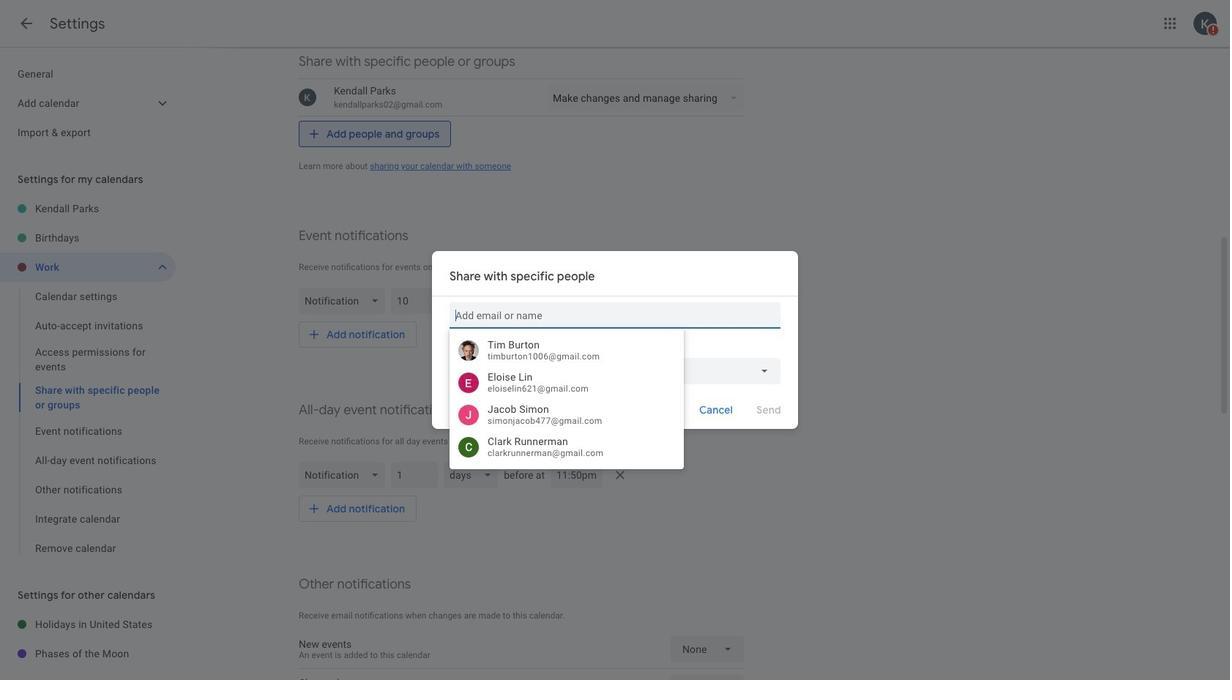 Task type: describe. For each thing, give the bounding box(es) containing it.
phases of the moon tree item
[[0, 639, 176, 669]]

birthdays tree item
[[0, 223, 176, 253]]

Days in advance for notification number field
[[397, 462, 432, 488]]

1 tree from the top
[[0, 59, 176, 147]]

kendall parks tree item
[[0, 194, 176, 223]]

work tree item
[[0, 253, 176, 282]]

2 tree from the top
[[0, 194, 176, 563]]



Task type: locate. For each thing, give the bounding box(es) containing it.
heading
[[50, 15, 105, 33]]

None field
[[450, 358, 781, 384]]

list box
[[450, 335, 684, 464]]

go back image
[[18, 15, 35, 32]]

tree
[[0, 59, 176, 147], [0, 194, 176, 563], [0, 610, 176, 669]]

3 tree from the top
[[0, 610, 176, 669]]

group
[[0, 282, 176, 563]]

0 vertical spatial tree
[[0, 59, 176, 147]]

Minutes in advance for notification number field
[[397, 288, 432, 314]]

tree item
[[0, 379, 176, 417]]

Add email or name text field
[[455, 302, 775, 329]]

1 vertical spatial tree
[[0, 194, 176, 563]]

holidays in united states tree item
[[0, 610, 176, 639]]

2 vertical spatial tree
[[0, 610, 176, 669]]

the day before at 11:50pm element
[[299, 459, 744, 491]]

dialog
[[432, 251, 798, 429]]

10 minutes before element
[[299, 285, 744, 317]]



Task type: vqa. For each thing, say whether or not it's contained in the screenshot.
TREE to the middle
yes



